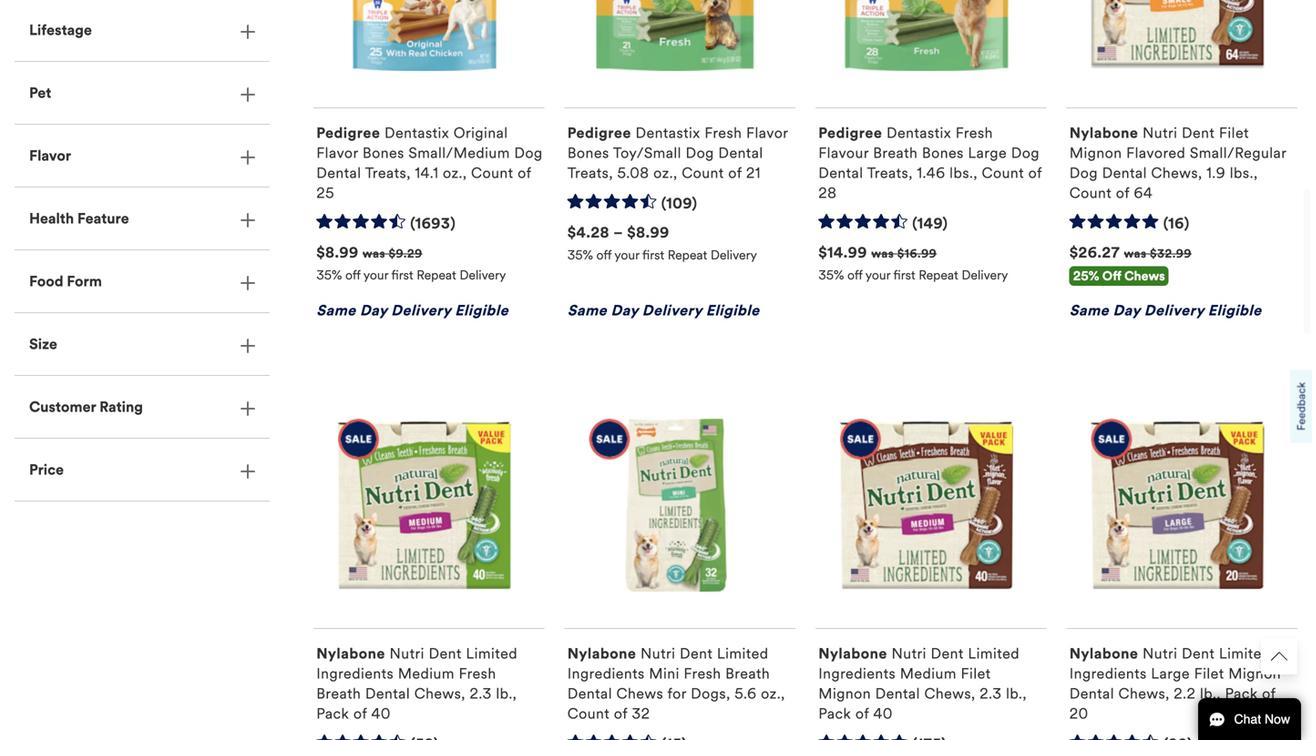 Task type: locate. For each thing, give the bounding box(es) containing it.
plus icon 2 button
[[15, 0, 270, 61], [15, 62, 270, 124], [15, 125, 270, 187], [15, 188, 270, 250], [15, 251, 270, 313], [15, 314, 270, 376], [15, 439, 270, 501]]

customer
[[29, 398, 96, 416]]

6 plus icon 2 button from the top
[[15, 314, 270, 376]]

7 plus icon 2 button from the top
[[15, 439, 270, 501]]

scroll to top image
[[1271, 649, 1288, 665]]

6 plus icon 2 image from the top
[[241, 339, 255, 353]]

4 plus icon 2 button from the top
[[15, 188, 270, 250]]

plus icon 2 image
[[241, 24, 255, 39], [241, 87, 255, 102], [241, 150, 255, 165], [241, 213, 255, 228], [241, 276, 255, 291], [241, 339, 255, 353], [241, 402, 255, 416], [241, 465, 255, 479]]

8 plus icon 2 image from the top
[[241, 465, 255, 479]]

5 plus icon 2 image from the top
[[241, 276, 255, 291]]

4 plus icon 2 image from the top
[[241, 213, 255, 228]]

rating
[[99, 398, 143, 416]]

2 plus icon 2 image from the top
[[241, 87, 255, 102]]



Task type: vqa. For each thing, say whether or not it's contained in the screenshot.
1st plus icon 2 dropdown button
yes



Task type: describe. For each thing, give the bounding box(es) containing it.
3 plus icon 2 button from the top
[[15, 125, 270, 187]]

5 plus icon 2 button from the top
[[15, 251, 270, 313]]

7 plus icon 2 image from the top
[[241, 402, 255, 416]]

1 plus icon 2 button from the top
[[15, 0, 270, 61]]

1 plus icon 2 image from the top
[[241, 24, 255, 39]]

2 plus icon 2 button from the top
[[15, 62, 270, 124]]

customer rating
[[29, 398, 143, 416]]

styled arrow button link
[[1261, 639, 1298, 675]]

3 plus icon 2 image from the top
[[241, 150, 255, 165]]



